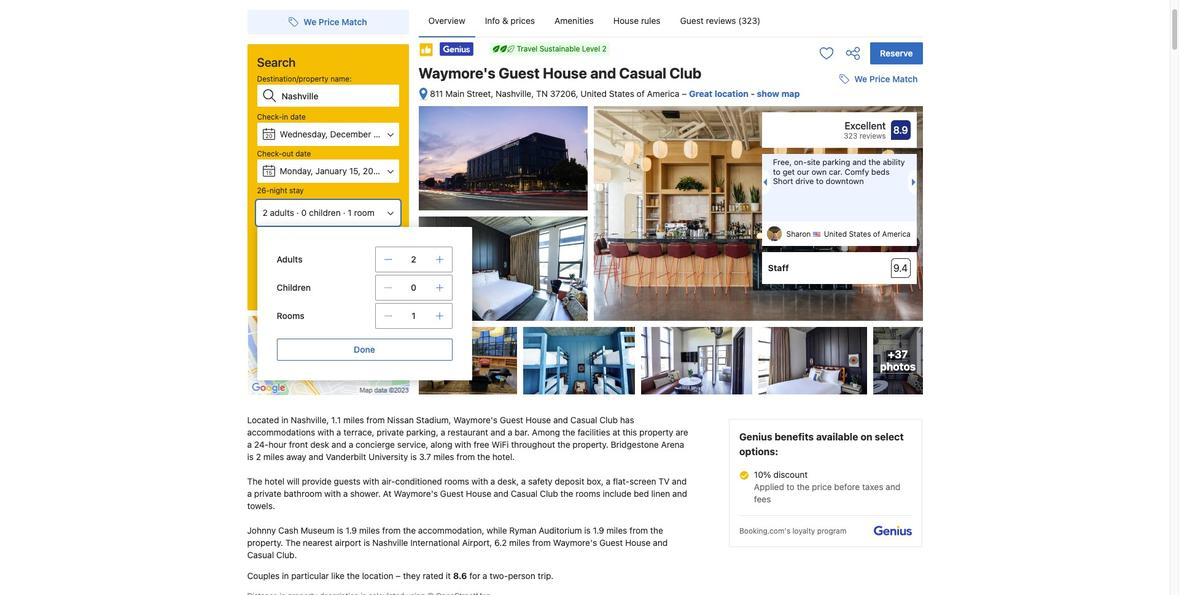 Task type: vqa. For each thing, say whether or not it's contained in the screenshot.
TV
yes



Task type: locate. For each thing, give the bounding box(es) containing it.
1 check- from the top
[[257, 112, 282, 122]]

1.9 right auditorium
[[593, 526, 604, 536]]

guest down the travel
[[499, 65, 540, 82]]

done
[[354, 345, 375, 355]]

tv
[[659, 477, 670, 487]]

0 horizontal spatial nashville,
[[291, 415, 329, 426]]

we up excellent
[[855, 74, 868, 84]]

from up terrace,
[[367, 415, 385, 426]]

house up 37206,
[[543, 65, 587, 82]]

we
[[304, 17, 317, 27], [855, 74, 868, 84]]

the down discount on the right bottom of the page
[[797, 482, 810, 493]]

the inside free, on-site parking and the ability to get our own car.  comfy beds short drive to downtown
[[869, 157, 881, 167]]

1 horizontal spatial states
[[849, 230, 872, 239]]

in for check-
[[282, 112, 288, 122]]

1.9
[[346, 526, 357, 536], [593, 526, 604, 536]]

2 horizontal spatial to
[[816, 177, 824, 186]]

get
[[783, 167, 795, 177]]

miles down along
[[434, 452, 454, 463]]

· right adults
[[297, 208, 299, 218]]

waymore's down auditorium
[[553, 538, 597, 549]]

1 vertical spatial club
[[600, 415, 618, 426]]

house rules link
[[604, 5, 671, 37]]

for
[[313, 249, 323, 258], [470, 571, 481, 582]]

date right the out on the left of page
[[296, 149, 311, 159]]

0 horizontal spatial we price match
[[304, 17, 367, 27]]

1 horizontal spatial on
[[861, 432, 873, 443]]

0 vertical spatial we price match button
[[284, 11, 372, 33]]

0 vertical spatial in
[[282, 112, 288, 122]]

0 vertical spatial –
[[682, 88, 687, 99]]

0 horizontal spatial private
[[254, 489, 282, 500]]

1 vertical spatial nashville,
[[291, 415, 329, 426]]

0 vertical spatial search
[[257, 55, 296, 69]]

0 horizontal spatial location
[[362, 571, 394, 582]]

sharon
[[787, 230, 811, 239]]

rated excellent element
[[768, 119, 886, 133]]

miles
[[344, 415, 364, 426], [264, 452, 284, 463], [434, 452, 454, 463], [359, 526, 380, 536], [607, 526, 628, 536], [509, 538, 530, 549]]

for right 8.6
[[470, 571, 481, 582]]

with up desk on the left
[[318, 428, 334, 438]]

we price match button down reserve button
[[835, 68, 923, 90]]

– left "they"
[[396, 571, 401, 582]]

– left great
[[682, 88, 687, 99]]

26-night stay
[[257, 186, 304, 195]]

on left select
[[861, 432, 873, 443]]

1 horizontal spatial search
[[313, 276, 344, 287]]

we up destination/property name: at left
[[304, 17, 317, 27]]

1.1
[[331, 415, 341, 426]]

0 horizontal spatial to
[[773, 167, 781, 177]]

2 check- from the top
[[257, 149, 282, 159]]

0 horizontal spatial the
[[247, 477, 262, 487]]

great location - show map button
[[689, 88, 800, 99]]

0 horizontal spatial map
[[338, 362, 356, 372]]

a up vanderbilt at the bottom of page
[[349, 440, 354, 450]]

map right show
[[782, 88, 800, 99]]

2 horizontal spatial club
[[670, 65, 702, 82]]

check-out date
[[257, 149, 311, 159]]

1 horizontal spatial we
[[855, 74, 868, 84]]

rooms
[[445, 477, 469, 487], [576, 489, 601, 500]]

1 vertical spatial the
[[286, 538, 301, 549]]

search section
[[242, 0, 472, 396]]

guest
[[681, 15, 704, 26], [499, 65, 540, 82], [500, 415, 524, 426], [440, 489, 464, 500], [600, 538, 623, 549]]

1 horizontal spatial ·
[[343, 208, 346, 218]]

1 up done button
[[412, 311, 416, 321]]

site
[[807, 157, 821, 167]]

united right 37206,
[[581, 88, 607, 99]]

and down linen
[[653, 538, 668, 549]]

and right tv
[[672, 477, 687, 487]]

Where are you going? field
[[277, 85, 399, 107]]

3.7
[[419, 452, 431, 463]]

0 vertical spatial for
[[313, 249, 323, 258]]

0 horizontal spatial rooms
[[445, 477, 469, 487]]

15,
[[349, 166, 361, 176]]

0 horizontal spatial property.
[[247, 538, 283, 549]]

rated
[[423, 571, 444, 582]]

reviews
[[706, 15, 736, 26], [860, 132, 886, 141]]

0 vertical spatial 1
[[348, 208, 352, 218]]

property. down johnny
[[247, 538, 283, 549]]

0 horizontal spatial search
[[257, 55, 296, 69]]

booking.com's
[[740, 527, 791, 536]]

flat-
[[613, 477, 630, 487]]

1 horizontal spatial match
[[893, 74, 918, 84]]

0 vertical spatial private
[[377, 428, 404, 438]]

match down reserve button
[[893, 74, 918, 84]]

house
[[614, 15, 639, 26], [543, 65, 587, 82], [526, 415, 551, 426], [466, 489, 492, 500], [625, 538, 651, 549]]

1 vertical spatial property.
[[247, 538, 283, 549]]

0 vertical spatial 0
[[301, 208, 307, 218]]

0 vertical spatial club
[[670, 65, 702, 82]]

a left desk,
[[491, 477, 495, 487]]

in down club.
[[282, 571, 289, 582]]

and down desk on the left
[[309, 452, 324, 463]]

excellent
[[845, 121, 886, 132]]

0 vertical spatial the
[[247, 477, 262, 487]]

1 vertical spatial search
[[313, 276, 344, 287]]

1 horizontal spatial property.
[[573, 440, 609, 450]]

museum
[[301, 526, 335, 536]]

hotel.
[[493, 452, 515, 463]]

they
[[403, 571, 421, 582]]

0 horizontal spatial reviews
[[706, 15, 736, 26]]

in for located
[[282, 415, 289, 426]]

deposit
[[555, 477, 585, 487]]

select
[[875, 432, 904, 443]]

8.6
[[453, 571, 467, 582]]

check-in date
[[257, 112, 306, 122]]

1 vertical spatial map
[[338, 362, 356, 372]]

0 horizontal spatial united
[[581, 88, 607, 99]]

the down free at the bottom left of page
[[478, 452, 490, 463]]

private up towels.
[[254, 489, 282, 500]]

1 horizontal spatial price
[[870, 74, 891, 84]]

& right info
[[502, 15, 509, 26]]

on inside genius benefits available on select options:
[[861, 432, 873, 443]]

prices
[[511, 15, 535, 26]]

info & prices link
[[475, 5, 545, 37]]

0 vertical spatial we price match
[[304, 17, 367, 27]]

airport
[[335, 538, 361, 549]]

waymore's
[[419, 65, 496, 82], [454, 415, 498, 426], [394, 489, 438, 500], [553, 538, 597, 549]]

0 vertical spatial we
[[304, 17, 317, 27]]

1 vertical spatial &
[[316, 233, 321, 242]]

room
[[354, 208, 375, 218]]

miles down ryman
[[509, 538, 530, 549]]

0 horizontal spatial ·
[[297, 208, 299, 218]]

we price match button up name: at the top
[[284, 11, 372, 33]]

we price match inside search "section"
[[304, 17, 367, 27]]

safety
[[528, 477, 553, 487]]

among
[[532, 428, 560, 438]]

0 vertical spatial reviews
[[706, 15, 736, 26]]

0 horizontal spatial &
[[316, 233, 321, 242]]

vanderbilt
[[326, 452, 366, 463]]

0 vertical spatial rooms
[[445, 477, 469, 487]]

casual up 'facilities'
[[571, 415, 598, 426]]

1 horizontal spatial for
[[470, 571, 481, 582]]

show on map
[[301, 362, 356, 372]]

scored 8.9 element
[[891, 121, 911, 140]]

0 horizontal spatial match
[[342, 17, 367, 27]]

booking.com's loyalty program
[[740, 527, 847, 536]]

2023
[[389, 129, 409, 139]]

0 horizontal spatial 1.9
[[346, 526, 357, 536]]

club up great
[[670, 65, 702, 82]]

2 vertical spatial in
[[282, 571, 289, 582]]

wifi
[[492, 440, 509, 450]]

1 horizontal spatial 1
[[412, 311, 416, 321]]

0 vertical spatial price
[[319, 17, 340, 27]]

0 vertical spatial america
[[647, 88, 680, 99]]

private down nissan
[[377, 428, 404, 438]]

1 vertical spatial rooms
[[576, 489, 601, 500]]

nearest
[[303, 538, 333, 549]]

are
[[676, 428, 689, 438]]

and inside free, on-site parking and the ability to get our own car.  comfy beds short drive to downtown
[[853, 157, 867, 167]]

and down desk,
[[494, 489, 509, 500]]

1 inside 2 adults · 0 children · 1 room dropdown button
[[348, 208, 352, 218]]

match up name: at the top
[[342, 17, 367, 27]]

0 horizontal spatial we
[[304, 17, 317, 27]]

travel sustainable level 2
[[517, 44, 607, 53]]

match
[[342, 17, 367, 27], [893, 74, 918, 84]]

date up wednesday,
[[290, 112, 306, 122]]

2 1.9 from the left
[[593, 526, 604, 536]]

to down discount on the right bottom of the page
[[787, 482, 795, 493]]

property
[[640, 428, 674, 438]]

we price match down reserve button
[[855, 74, 918, 84]]

and up the 811 main street, nashville, tn 37206, united states of america – great location - show map
[[591, 65, 616, 82]]

photos
[[880, 361, 916, 374]]

states
[[609, 88, 635, 99], [849, 230, 872, 239]]

1 vertical spatial united
[[824, 230, 847, 239]]

states down downtown at the right of the page
[[849, 230, 872, 239]]

and right taxes
[[886, 482, 901, 493]]

0 vertical spatial date
[[290, 112, 306, 122]]

tn
[[536, 88, 548, 99]]

price
[[319, 17, 340, 27], [870, 74, 891, 84]]

destination/property name:
[[257, 74, 352, 84]]

the up nashville
[[403, 526, 416, 536]]

1 vertical spatial date
[[296, 149, 311, 159]]

1.9 up airport
[[346, 526, 357, 536]]

2 inside dropdown button
[[263, 208, 268, 218]]

we inside search "section"
[[304, 17, 317, 27]]

1 vertical spatial check-
[[257, 149, 282, 159]]

1 horizontal spatial club
[[600, 415, 618, 426]]

1 horizontal spatial we price match button
[[835, 68, 923, 90]]

0 horizontal spatial on
[[326, 362, 336, 372]]

price inside search "section"
[[319, 17, 340, 27]]

street,
[[467, 88, 494, 99]]

map inside search "section"
[[338, 362, 356, 372]]

in up accommodations
[[282, 415, 289, 426]]

1
[[348, 208, 352, 218], [412, 311, 416, 321]]

a right desk,
[[521, 477, 526, 487]]

to inside 10% discount applied to the price before taxes and fees
[[787, 482, 795, 493]]

rooms down box,
[[576, 489, 601, 500]]

property. down 'facilities'
[[573, 440, 609, 450]]

arena
[[661, 440, 685, 450]]

and right parking
[[853, 157, 867, 167]]

-
[[751, 88, 755, 99]]

for left the work at the top left of the page
[[313, 249, 323, 258]]

1 vertical spatial on
[[861, 432, 873, 443]]

· right children
[[343, 208, 346, 218]]

rooms
[[277, 311, 305, 321]]

the down cash
[[286, 538, 301, 549]]

–
[[682, 88, 687, 99], [396, 571, 401, 582]]

0 horizontal spatial we price match button
[[284, 11, 372, 33]]

work
[[325, 249, 341, 258]]

guest reviews (323) link
[[671, 5, 771, 37]]

the left the hotel
[[247, 477, 262, 487]]

+37 photos link
[[873, 328, 923, 395]]

scored 9.4 element
[[891, 259, 911, 278]]

name:
[[331, 74, 352, 84]]

date
[[290, 112, 306, 122], [296, 149, 311, 159]]

0 vertical spatial map
[[782, 88, 800, 99]]

from down free at the bottom left of page
[[457, 452, 475, 463]]

club down safety
[[540, 489, 558, 500]]

has
[[620, 415, 634, 426]]

& right 'homes'
[[316, 233, 321, 242]]

1 horizontal spatial &
[[502, 15, 509, 26]]

in for couples
[[282, 571, 289, 582]]

1 vertical spatial for
[[470, 571, 481, 582]]

from
[[367, 415, 385, 426], [457, 452, 475, 463], [382, 526, 401, 536], [630, 526, 648, 536], [533, 538, 551, 549]]

map down done button
[[338, 362, 356, 372]]

with up shower. at the bottom of the page
[[363, 477, 380, 487]]

rooms right conditioned
[[445, 477, 469, 487]]

1 vertical spatial america
[[883, 230, 911, 239]]

before
[[835, 482, 860, 493]]

waymore's up restaurant
[[454, 415, 498, 426]]

shower.
[[350, 489, 381, 500]]

we price match
[[304, 17, 367, 27], [855, 74, 918, 84]]

1 vertical spatial –
[[396, 571, 401, 582]]

nissan
[[387, 415, 414, 426]]

a up along
[[441, 428, 446, 438]]

price down reserve button
[[870, 74, 891, 84]]

price up name: at the top
[[319, 17, 340, 27]]

service,
[[397, 440, 428, 450]]

guest up bar.
[[500, 415, 524, 426]]

in inside located in nashville, 1.1 miles from nissan stadium, waymore's guest house and casual club has accommodations with a terrace, private parking, a restaurant and a bar. among the facilities at this property are a 24-hour front desk and a concierge service, along with free wifi throughout the property. bridgestone arena is 2 miles away and vanderbilt university is 3.7 miles from the hotel. the hotel will provide guests with air-conditioned rooms with a desk, a safety deposit box, a flat-screen tv and a private bathroom with a shower. at waymore's guest house and casual club the rooms include bed linen and towels. johnny cash museum is 1.9 miles from the accommodation, while ryman auditorium is 1.9 miles from the property. the nearest airport is nashville international airport, 6.2 miles from waymore's guest house and casual club.
[[282, 415, 289, 426]]

check- down 20
[[257, 149, 282, 159]]

in up wednesday,
[[282, 112, 288, 122]]

we price match button
[[284, 11, 372, 33], [835, 68, 923, 90]]

0 horizontal spatial price
[[319, 17, 340, 27]]

in inside search "section"
[[282, 112, 288, 122]]

overview
[[429, 15, 466, 26]]

location left "they"
[[362, 571, 394, 582]]

club up at
[[600, 415, 618, 426]]

drive
[[796, 177, 814, 186]]

america left great
[[647, 88, 680, 99]]

0 vertical spatial check-
[[257, 112, 282, 122]]

the left ability
[[869, 157, 881, 167]]

homes
[[290, 233, 314, 242]]

1 left room
[[348, 208, 352, 218]]

a left two-
[[483, 571, 488, 582]]

0 horizontal spatial –
[[396, 571, 401, 582]]

on
[[326, 362, 336, 372], [861, 432, 873, 443]]

and up vanderbilt at the bottom of page
[[332, 440, 347, 450]]

0 vertical spatial nashville,
[[496, 88, 534, 99]]

loyalty
[[793, 527, 816, 536]]

towels.
[[247, 501, 275, 512]]

show
[[757, 88, 780, 99]]

2 vertical spatial club
[[540, 489, 558, 500]]

and
[[591, 65, 616, 82], [853, 157, 867, 167], [554, 415, 568, 426], [491, 428, 506, 438], [332, 440, 347, 450], [309, 452, 324, 463], [672, 477, 687, 487], [886, 482, 901, 493], [494, 489, 509, 500], [673, 489, 688, 500], [653, 538, 668, 549]]

& inside search "section"
[[316, 233, 321, 242]]

1 vertical spatial we price match
[[855, 74, 918, 84]]

·
[[297, 208, 299, 218], [343, 208, 346, 218]]

0 vertical spatial property.
[[573, 440, 609, 450]]

states right 37206,
[[609, 88, 635, 99]]

on right show
[[326, 362, 336, 372]]

1 vertical spatial reviews
[[860, 132, 886, 141]]

waymore's down conditioned
[[394, 489, 438, 500]]

20,
[[374, 129, 386, 139]]

0 horizontal spatial 1
[[348, 208, 352, 218]]

0 horizontal spatial of
[[637, 88, 645, 99]]

0 horizontal spatial club
[[540, 489, 558, 500]]

15
[[266, 170, 272, 176]]

show on map button
[[247, 316, 410, 396], [292, 356, 366, 378]]

house up among
[[526, 415, 551, 426]]

stay
[[289, 186, 304, 195]]

and up among
[[554, 415, 568, 426]]

0 horizontal spatial 0
[[301, 208, 307, 218]]

beds
[[872, 167, 890, 177]]



Task type: describe. For each thing, give the bounding box(es) containing it.
valign  initial image
[[419, 42, 433, 57]]

1 horizontal spatial we price match
[[855, 74, 918, 84]]

and up wifi at bottom left
[[491, 428, 506, 438]]

on-
[[794, 157, 807, 167]]

1 1.9 from the left
[[346, 526, 357, 536]]

particular
[[291, 571, 329, 582]]

with down guests
[[324, 489, 341, 500]]

check- for out
[[257, 149, 282, 159]]

miles up nashville
[[359, 526, 380, 536]]

entire homes & apartments
[[268, 233, 363, 242]]

our
[[797, 167, 810, 177]]

rules
[[641, 15, 661, 26]]

on inside search "section"
[[326, 362, 336, 372]]

options:
[[740, 447, 779, 458]]

guest down conditioned
[[440, 489, 464, 500]]

downtown
[[826, 177, 864, 186]]

date for check-in date
[[290, 112, 306, 122]]

nashville, inside located in nashville, 1.1 miles from nissan stadium, waymore's guest house and casual club has accommodations with a terrace, private parking, a restaurant and a bar. among the facilities at this property are a 24-hour front desk and a concierge service, along with free wifi throughout the property. bridgestone arena is 2 miles away and vanderbilt university is 3.7 miles from the hotel. the hotel will provide guests with air-conditioned rooms with a desk, a safety deposit box, a flat-screen tv and a private bathroom with a shower. at waymore's guest house and casual club the rooms include bed linen and towels. johnny cash museum is 1.9 miles from the accommodation, while ryman auditorium is 1.9 miles from the property. the nearest airport is nashville international airport, 6.2 miles from waymore's guest house and casual club.
[[291, 415, 329, 426]]

2 adults · 0 children · 1 room
[[263, 208, 375, 218]]

next image
[[912, 179, 919, 186]]

ability
[[883, 157, 905, 167]]

a left bar.
[[508, 428, 513, 438]]

waymore's up main
[[419, 65, 496, 82]]

at
[[383, 489, 392, 500]]

adults
[[277, 254, 303, 265]]

comfy
[[845, 167, 870, 177]]

guests
[[334, 477, 361, 487]]

miles down include
[[607, 526, 628, 536]]

is up airport
[[337, 526, 343, 536]]

person
[[508, 571, 536, 582]]

+37 photos
[[880, 348, 916, 374]]

0 vertical spatial of
[[637, 88, 645, 99]]

casual up the 811 main street, nashville, tn 37206, united states of america – great location - show map
[[620, 65, 667, 82]]

overview link
[[419, 5, 475, 37]]

1 vertical spatial location
[[362, 571, 394, 582]]

previous image
[[760, 179, 767, 186]]

a up towels.
[[247, 489, 252, 500]]

search inside "button"
[[313, 276, 344, 287]]

casual up "couples"
[[247, 551, 274, 561]]

a left 24-
[[247, 440, 252, 450]]

international
[[411, 538, 460, 549]]

will
[[287, 477, 300, 487]]

is left 3.7
[[411, 452, 417, 463]]

while
[[487, 526, 507, 536]]

auditorium
[[539, 526, 582, 536]]

waymore's guest house and casual club
[[419, 65, 702, 82]]

parking,
[[406, 428, 439, 438]]

the right like
[[347, 571, 360, 582]]

desk
[[310, 440, 329, 450]]

& inside info & prices link
[[502, 15, 509, 26]]

2 inside located in nashville, 1.1 miles from nissan stadium, waymore's guest house and casual club has accommodations with a terrace, private parking, a restaurant and a bar. among the facilities at this property are a 24-hour front desk and a concierge service, along with free wifi throughout the property. bridgestone arena is 2 miles away and vanderbilt university is 3.7 miles from the hotel. the hotel will provide guests with air-conditioned rooms with a desk, a safety deposit box, a flat-screen tv and a private bathroom with a shower. at waymore's guest house and casual club the rooms include bed linen and towels. johnny cash museum is 1.9 miles from the accommodation, while ryman auditorium is 1.9 miles from the property. the nearest airport is nashville international airport, 6.2 miles from waymore's guest house and casual club.
[[256, 452, 261, 463]]

terrace,
[[344, 428, 375, 438]]

1 vertical spatial price
[[870, 74, 891, 84]]

the down deposit
[[561, 489, 574, 500]]

from down bed
[[630, 526, 648, 536]]

i'm
[[268, 249, 279, 258]]

the down among
[[558, 440, 571, 450]]

free
[[474, 440, 490, 450]]

free,
[[773, 157, 792, 167]]

1 horizontal spatial map
[[782, 88, 800, 99]]

reviews inside excellent 323 reviews
[[860, 132, 886, 141]]

1 horizontal spatial private
[[377, 428, 404, 438]]

two-
[[490, 571, 508, 582]]

1 horizontal spatial america
[[883, 230, 911, 239]]

1 vertical spatial we
[[855, 74, 868, 84]]

stadium,
[[416, 415, 451, 426]]

ryman
[[510, 526, 537, 536]]

house up the while
[[466, 489, 492, 500]]

bed
[[634, 489, 649, 500]]

1 horizontal spatial nashville,
[[496, 88, 534, 99]]

monday, january 15, 2024
[[280, 166, 384, 176]]

is down "located"
[[247, 452, 254, 463]]

is right airport
[[364, 538, 370, 549]]

1 horizontal spatial rooms
[[576, 489, 601, 500]]

night
[[270, 186, 287, 195]]

1 horizontal spatial the
[[286, 538, 301, 549]]

great
[[689, 88, 713, 99]]

away
[[287, 452, 307, 463]]

available
[[817, 432, 859, 443]]

check- for in
[[257, 112, 282, 122]]

conditioned
[[395, 477, 442, 487]]

a down 1.1
[[337, 428, 341, 438]]

0 horizontal spatial america
[[647, 88, 680, 99]]

destination/property
[[257, 74, 329, 84]]

2 · from the left
[[343, 208, 346, 218]]

match inside search "section"
[[342, 17, 367, 27]]

facilities
[[578, 428, 611, 438]]

program
[[818, 527, 847, 536]]

done button
[[277, 339, 453, 361]]

club.
[[276, 551, 297, 561]]

casual down desk,
[[511, 489, 538, 500]]

1 vertical spatial match
[[893, 74, 918, 84]]

wednesday,
[[280, 129, 328, 139]]

0 vertical spatial united
[[581, 88, 607, 99]]

guest right rules
[[681, 15, 704, 26]]

1 · from the left
[[297, 208, 299, 218]]

info & prices
[[485, 15, 535, 26]]

1 horizontal spatial location
[[715, 88, 749, 99]]

hour
[[269, 440, 287, 450]]

guest down include
[[600, 538, 623, 549]]

bathroom
[[284, 489, 322, 500]]

1 vertical spatial 0
[[411, 283, 417, 293]]

adults
[[270, 208, 294, 218]]

bar.
[[515, 428, 530, 438]]

united states of america
[[824, 230, 911, 239]]

for inside search "section"
[[313, 249, 323, 258]]

accommodation,
[[418, 526, 485, 536]]

date for check-out date
[[296, 149, 311, 159]]

from down ryman
[[533, 538, 551, 549]]

0 inside dropdown button
[[301, 208, 307, 218]]

guest reviews (323)
[[681, 15, 761, 26]]

amenities link
[[545, 5, 604, 37]]

house down bed
[[625, 538, 651, 549]]

couples
[[247, 571, 280, 582]]

the down linen
[[651, 526, 663, 536]]

miles up terrace,
[[344, 415, 364, 426]]

couples in particular like the location – they rated it 8.6 for a two-person trip.
[[247, 571, 554, 582]]

6.2
[[495, 538, 507, 549]]

the right among
[[563, 428, 576, 438]]

box,
[[587, 477, 604, 487]]

the inside 10% discount applied to the price before taxes and fees
[[797, 482, 810, 493]]

hotel
[[265, 477, 285, 487]]

click to open map view image
[[419, 87, 428, 101]]

house rules
[[614, 15, 661, 26]]

it
[[446, 571, 451, 582]]

with down restaurant
[[455, 440, 472, 450]]

a down guests
[[343, 489, 348, 500]]

(323)
[[739, 15, 761, 26]]

from up nashville
[[382, 526, 401, 536]]

genius
[[740, 432, 773, 443]]

airport,
[[462, 538, 492, 549]]

own
[[812, 167, 827, 177]]

reserve
[[881, 48, 913, 58]]

miles down the hour
[[264, 452, 284, 463]]

1 horizontal spatial –
[[682, 88, 687, 99]]

0 vertical spatial states
[[609, 88, 635, 99]]

air-
[[382, 477, 395, 487]]

and right linen
[[673, 489, 688, 500]]

1 vertical spatial we price match button
[[835, 68, 923, 90]]

with left desk,
[[472, 477, 488, 487]]

1 horizontal spatial of
[[874, 230, 881, 239]]

staff
[[768, 263, 789, 273]]

1 vertical spatial private
[[254, 489, 282, 500]]

a left flat-
[[606, 477, 611, 487]]

screen
[[630, 477, 657, 487]]

benefits
[[775, 432, 814, 443]]

parking
[[823, 157, 851, 167]]

show
[[301, 362, 324, 372]]

car.
[[829, 167, 843, 177]]

2024
[[363, 166, 384, 176]]

along
[[431, 440, 453, 450]]

short
[[773, 177, 794, 186]]

and inside 10% discount applied to the price before taxes and fees
[[886, 482, 901, 493]]

house inside house rules link
[[614, 15, 639, 26]]

1 vertical spatial states
[[849, 230, 872, 239]]

1 vertical spatial 1
[[412, 311, 416, 321]]

is right auditorium
[[584, 526, 591, 536]]

main
[[446, 88, 465, 99]]

include
[[603, 489, 632, 500]]



